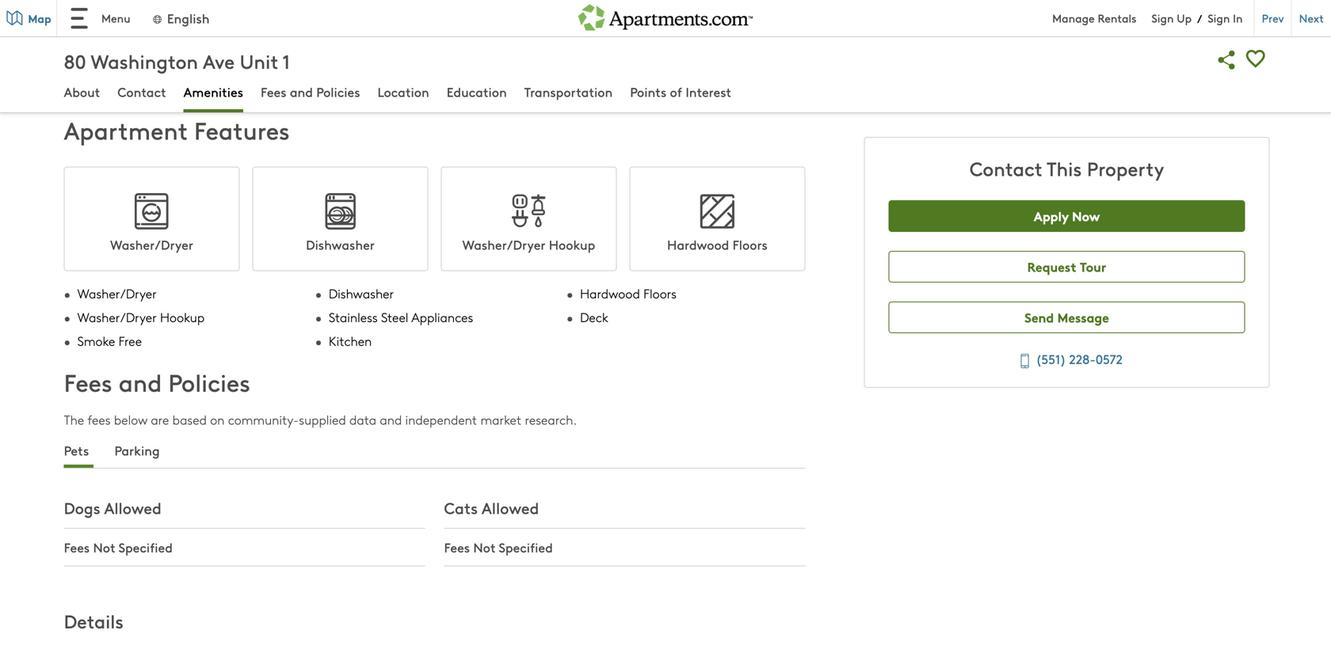 Task type: vqa. For each thing, say whether or not it's contained in the screenshot.
the bottommost Center
no



Task type: describe. For each thing, give the bounding box(es) containing it.
kitchen
[[329, 332, 372, 350]]

education button
[[447, 83, 507, 104]]

this
[[1047, 155, 1082, 181]]

1 vertical spatial 0572
[[1096, 350, 1123, 368]]

amenities
[[184, 83, 243, 101]]

1 vertical spatial (551)
[[1036, 350, 1066, 368]]

in
[[1233, 10, 1243, 26]]

parking
[[115, 442, 160, 459]]

pets button
[[64, 442, 94, 459]]

prev
[[1262, 10, 1284, 26]]

1 vertical spatial fees and policies
[[64, 366, 250, 399]]

manage
[[1052, 10, 1095, 26]]

points of interest
[[630, 83, 732, 101]]

allowed for cats allowed
[[482, 497, 539, 519]]

about
[[64, 83, 100, 101]]

fees down cats on the left bottom
[[444, 539, 470, 557]]

request tour
[[1027, 258, 1107, 276]]

manage rentals sign up / sign in
[[1052, 10, 1243, 26]]

fees and policies button
[[261, 83, 360, 104]]

free
[[119, 332, 142, 350]]

education
[[447, 83, 507, 101]]

media tab list
[[64, 441, 805, 469]]

0 vertical spatial hookup
[[549, 236, 595, 254]]

are
[[151, 411, 169, 429]]

contact for contact "button"
[[118, 83, 166, 101]]

transportation button
[[524, 83, 613, 104]]

stainless
[[329, 309, 378, 326]]

transportation
[[524, 83, 613, 101]]

tour
[[1080, 258, 1107, 276]]

manage rentals link
[[1052, 10, 1152, 26]]

features
[[194, 113, 290, 146]]

apply now
[[1034, 207, 1100, 225]]

amenities button
[[184, 83, 243, 104]]

appliances
[[411, 309, 473, 326]]

english link
[[151, 9, 210, 27]]

location
[[378, 83, 429, 101]]

washington
[[91, 48, 198, 74]]

apply
[[1034, 207, 1069, 225]]

the fees below are based on community-supplied data and independent market research.
[[64, 411, 577, 429]]

independent
[[405, 411, 477, 429]]

pets
[[64, 442, 89, 459]]

deck
[[580, 309, 608, 326]]

allowed for dogs allowed
[[104, 497, 162, 519]]

apply now button
[[889, 200, 1246, 232]]

data
[[349, 411, 376, 429]]

dishwasher for dishwasher
[[306, 236, 375, 254]]

hardwood for hardwood floors
[[667, 236, 729, 254]]

dishwasher stainless steel appliances kitchen
[[329, 285, 473, 350]]

policies inside button
[[316, 83, 360, 101]]

1 vertical spatial (551) 228-0572 link
[[1011, 348, 1123, 372]]

0 horizontal spatial policies
[[168, 366, 250, 399]]

fees down the dogs
[[64, 539, 90, 557]]

based
[[172, 411, 207, 429]]

message inside send message button
[[1058, 308, 1109, 326]]

interest
[[686, 83, 732, 101]]

fees not specified for dogs
[[64, 539, 173, 557]]

details
[[64, 609, 123, 634]]

1 sign from the left
[[1152, 10, 1174, 26]]

research.
[[525, 411, 577, 429]]

apartment features
[[64, 113, 290, 146]]

dogs allowed
[[64, 497, 162, 519]]

of
[[670, 83, 682, 101]]

(551) 228-0572 for leftmost the (551) 228-0572 link
[[100, 7, 186, 25]]

contact this property
[[970, 155, 1164, 181]]

send
[[1025, 308, 1054, 326]]

message inside message button
[[117, 40, 163, 56]]

hardwood for hardwood floors deck
[[580, 285, 640, 302]]

property
[[1087, 155, 1164, 181]]

now
[[1072, 207, 1100, 225]]

dogs
[[64, 497, 100, 519]]

ave
[[203, 48, 235, 74]]

washer/dryer washer/dryer hookup smoke free
[[77, 285, 205, 350]]

washer/dryer hookup
[[463, 236, 595, 254]]

points
[[630, 83, 667, 101]]

points of interest button
[[630, 83, 732, 104]]



Task type: locate. For each thing, give the bounding box(es) containing it.
floors for hardwood floors
[[733, 236, 768, 254]]

send message button
[[889, 302, 1246, 334]]

the
[[64, 411, 84, 429]]

0 vertical spatial 0572
[[159, 7, 186, 25]]

washer/dryer for washer/dryer
[[110, 236, 193, 254]]

apartments.com logo image
[[578, 0, 753, 31]]

floors for hardwood floors deck
[[644, 285, 677, 302]]

1 vertical spatial 228-
[[1069, 350, 1096, 368]]

send message
[[1025, 308, 1109, 326]]

sign in link
[[1208, 10, 1243, 26]]

map link
[[0, 0, 57, 36]]

menu button
[[57, 0, 143, 36]]

policies
[[316, 83, 360, 101], [168, 366, 250, 399]]

2 not from the left
[[473, 539, 496, 557]]

2 sign from the left
[[1208, 10, 1230, 26]]

0 horizontal spatial not
[[93, 539, 115, 557]]

rentals
[[1098, 10, 1137, 26]]

0 vertical spatial policies
[[316, 83, 360, 101]]

fees not specified down cats allowed
[[444, 539, 553, 557]]

specified for dogs allowed
[[118, 539, 173, 557]]

and inside button
[[290, 83, 313, 101]]

smoke
[[77, 332, 115, 350]]

policies up on on the left bottom of page
[[168, 366, 250, 399]]

english
[[167, 9, 210, 27]]

1 horizontal spatial 228-
[[1069, 350, 1096, 368]]

0 vertical spatial contact
[[118, 83, 166, 101]]

(551) down send
[[1036, 350, 1066, 368]]

80 washington ave unit 1
[[64, 48, 290, 74]]

0 horizontal spatial specified
[[118, 539, 173, 557]]

0 horizontal spatial fees and policies
[[64, 366, 250, 399]]

0 horizontal spatial sign
[[1152, 10, 1174, 26]]

1 horizontal spatial policies
[[316, 83, 360, 101]]

next
[[1299, 10, 1324, 26]]

1 horizontal spatial floors
[[733, 236, 768, 254]]

0572
[[159, 7, 186, 25], [1096, 350, 1123, 368]]

1 fees not specified from the left
[[64, 539, 173, 557]]

1 horizontal spatial hookup
[[549, 236, 595, 254]]

0 vertical spatial message
[[117, 40, 163, 56]]

hardwood inside hardwood floors deck
[[580, 285, 640, 302]]

1 vertical spatial contact
[[970, 155, 1043, 181]]

80
[[64, 48, 86, 74]]

1 vertical spatial message
[[1058, 308, 1109, 326]]

allowed right the dogs
[[104, 497, 162, 519]]

washer/dryer
[[110, 236, 193, 254], [463, 236, 546, 254], [77, 285, 157, 302], [77, 309, 157, 326]]

0 horizontal spatial contact
[[118, 83, 166, 101]]

0 vertical spatial hardwood
[[667, 236, 729, 254]]

fees up "fees"
[[64, 366, 112, 399]]

1 vertical spatial floors
[[644, 285, 677, 302]]

sign left up
[[1152, 10, 1174, 26]]

washer/dryer for washer/dryer hookup
[[463, 236, 546, 254]]

menu
[[101, 10, 130, 26]]

(551) 228-0572 for bottom the (551) 228-0572 link
[[1036, 350, 1123, 368]]

1 horizontal spatial fees and policies
[[261, 83, 360, 101]]

0572 down send message button
[[1096, 350, 1123, 368]]

1 horizontal spatial (551)
[[1036, 350, 1066, 368]]

0 vertical spatial floors
[[733, 236, 768, 254]]

contact button
[[118, 83, 166, 104]]

message button
[[84, 33, 196, 64]]

2 specified from the left
[[499, 539, 553, 557]]

sign up link
[[1152, 10, 1192, 26]]

parking button
[[110, 442, 165, 459]]

(551) 228-0572
[[100, 7, 186, 25], [1036, 350, 1123, 368]]

1 horizontal spatial sign
[[1208, 10, 1230, 26]]

hardwood floors
[[667, 236, 768, 254]]

2 vertical spatial and
[[380, 411, 402, 429]]

apartment
[[64, 113, 188, 146]]

(551) 228-0572 up message button at left
[[100, 7, 186, 25]]

fees and policies
[[261, 83, 360, 101], [64, 366, 250, 399]]

1 horizontal spatial message
[[1058, 308, 1109, 326]]

and down "1" at top
[[290, 83, 313, 101]]

not down cats allowed
[[473, 539, 496, 557]]

fees and policies down "1" at top
[[261, 83, 360, 101]]

0 horizontal spatial floors
[[644, 285, 677, 302]]

floors inside hardwood floors deck
[[644, 285, 677, 302]]

hookup
[[549, 236, 595, 254], [160, 309, 205, 326]]

hardwood
[[667, 236, 729, 254], [580, 285, 640, 302]]

market
[[481, 411, 522, 429]]

0 vertical spatial 228-
[[133, 7, 159, 25]]

1 horizontal spatial allowed
[[482, 497, 539, 519]]

specified
[[118, 539, 173, 557], [499, 539, 553, 557]]

/
[[1197, 10, 1202, 26]]

fees
[[88, 411, 111, 429]]

1 horizontal spatial and
[[290, 83, 313, 101]]

and up below
[[119, 366, 162, 399]]

policies left location
[[316, 83, 360, 101]]

specified down cats allowed
[[499, 539, 553, 557]]

specified down dogs allowed
[[118, 539, 173, 557]]

228- down send message button
[[1069, 350, 1096, 368]]

hookup inside the 'washer/dryer washer/dryer hookup smoke free'
[[160, 309, 205, 326]]

1 horizontal spatial fees not specified
[[444, 539, 553, 557]]

washer/dryer for washer/dryer washer/dryer hookup smoke free
[[77, 285, 157, 302]]

on
[[210, 411, 225, 429]]

supplied
[[299, 411, 346, 429]]

1 horizontal spatial (551) 228-0572
[[1036, 350, 1123, 368]]

1 specified from the left
[[118, 539, 173, 557]]

0 vertical spatial dishwasher
[[306, 236, 375, 254]]

0 horizontal spatial (551) 228-0572
[[100, 7, 186, 25]]

(551) 228-0572 link up message button at left
[[78, 6, 186, 25]]

1 vertical spatial hardwood
[[580, 285, 640, 302]]

fees inside button
[[261, 83, 287, 101]]

2 allowed from the left
[[482, 497, 539, 519]]

2 fees not specified from the left
[[444, 539, 553, 557]]

1 vertical spatial (551) 228-0572
[[1036, 350, 1123, 368]]

dishwasher inside dishwasher stainless steel appliances kitchen
[[329, 285, 394, 302]]

1 horizontal spatial (551) 228-0572 link
[[1011, 348, 1123, 372]]

0 vertical spatial and
[[290, 83, 313, 101]]

not
[[93, 539, 115, 557], [473, 539, 496, 557]]

not down dogs allowed
[[93, 539, 115, 557]]

specified for cats allowed
[[499, 539, 553, 557]]

contact down washington
[[118, 83, 166, 101]]

0 horizontal spatial hookup
[[160, 309, 205, 326]]

1 horizontal spatial not
[[473, 539, 496, 557]]

message right send
[[1058, 308, 1109, 326]]

fees not specified for cats
[[444, 539, 553, 557]]

0 horizontal spatial (551) 228-0572 link
[[78, 6, 186, 25]]

fees and policies up are
[[64, 366, 250, 399]]

fees not specified down dogs allowed
[[64, 539, 173, 557]]

1 allowed from the left
[[104, 497, 162, 519]]

cats
[[444, 497, 478, 519]]

0 horizontal spatial (551)
[[100, 7, 130, 25]]

1 horizontal spatial contact
[[970, 155, 1043, 181]]

unit
[[240, 48, 278, 74]]

1 vertical spatial hookup
[[160, 309, 205, 326]]

0 horizontal spatial 0572
[[159, 7, 186, 25]]

not for cats
[[473, 539, 496, 557]]

contact for contact this property
[[970, 155, 1043, 181]]

fees
[[261, 83, 287, 101], [64, 366, 112, 399], [64, 539, 90, 557], [444, 539, 470, 557]]

(551)
[[100, 7, 130, 25], [1036, 350, 1066, 368]]

1 vertical spatial dishwasher
[[329, 285, 394, 302]]

next link
[[1291, 0, 1331, 37]]

1 horizontal spatial hardwood
[[667, 236, 729, 254]]

0 horizontal spatial hardwood
[[580, 285, 640, 302]]

1 vertical spatial and
[[119, 366, 162, 399]]

1 horizontal spatial 0572
[[1096, 350, 1123, 368]]

request
[[1027, 258, 1077, 276]]

prev link
[[1254, 0, 1291, 37]]

0 vertical spatial (551)
[[100, 7, 130, 25]]

228-
[[133, 7, 159, 25], [1069, 350, 1096, 368]]

up
[[1177, 10, 1192, 26]]

message
[[117, 40, 163, 56], [1058, 308, 1109, 326]]

0 vertical spatial fees and policies
[[261, 83, 360, 101]]

sign
[[1152, 10, 1174, 26], [1208, 10, 1230, 26]]

share listing image
[[1213, 46, 1242, 74]]

below
[[114, 411, 147, 429]]

allowed
[[104, 497, 162, 519], [482, 497, 539, 519]]

1 vertical spatial policies
[[168, 366, 250, 399]]

(551) 228-0572 link down send message button
[[1011, 348, 1123, 372]]

2 horizontal spatial and
[[380, 411, 402, 429]]

about button
[[64, 83, 100, 104]]

1 horizontal spatial specified
[[499, 539, 553, 557]]

not for dogs
[[93, 539, 115, 557]]

fees down "1" at top
[[261, 83, 287, 101]]

dishwasher
[[306, 236, 375, 254], [329, 285, 394, 302]]

community-
[[228, 411, 299, 429]]

0 horizontal spatial fees not specified
[[64, 539, 173, 557]]

hardwood floors deck
[[580, 285, 677, 326]]

allowed right cats on the left bottom
[[482, 497, 539, 519]]

map
[[28, 10, 51, 26]]

cats allowed
[[444, 497, 539, 519]]

1
[[283, 48, 290, 74]]

location button
[[378, 83, 429, 104]]

0 horizontal spatial 228-
[[133, 7, 159, 25]]

contact
[[118, 83, 166, 101], [970, 155, 1043, 181]]

0 horizontal spatial message
[[117, 40, 163, 56]]

228- right menu
[[133, 7, 159, 25]]

contact left this
[[970, 155, 1043, 181]]

floors
[[733, 236, 768, 254], [644, 285, 677, 302]]

0 vertical spatial (551) 228-0572 link
[[78, 6, 186, 25]]

1 not from the left
[[93, 539, 115, 557]]

0572 up 80 washington ave unit 1
[[159, 7, 186, 25]]

and right data
[[380, 411, 402, 429]]

(551) 228-0572 down send message button
[[1036, 350, 1123, 368]]

and
[[290, 83, 313, 101], [119, 366, 162, 399], [380, 411, 402, 429]]

0 horizontal spatial and
[[119, 366, 162, 399]]

0 horizontal spatial allowed
[[104, 497, 162, 519]]

request tour button
[[889, 251, 1246, 283]]

sign left the 'in'
[[1208, 10, 1230, 26]]

steel
[[381, 309, 408, 326]]

0 vertical spatial (551) 228-0572
[[100, 7, 186, 25]]

(551) up message button at left
[[100, 7, 130, 25]]

message down menu
[[117, 40, 163, 56]]

dishwasher for dishwasher stainless steel appliances kitchen
[[329, 285, 394, 302]]



